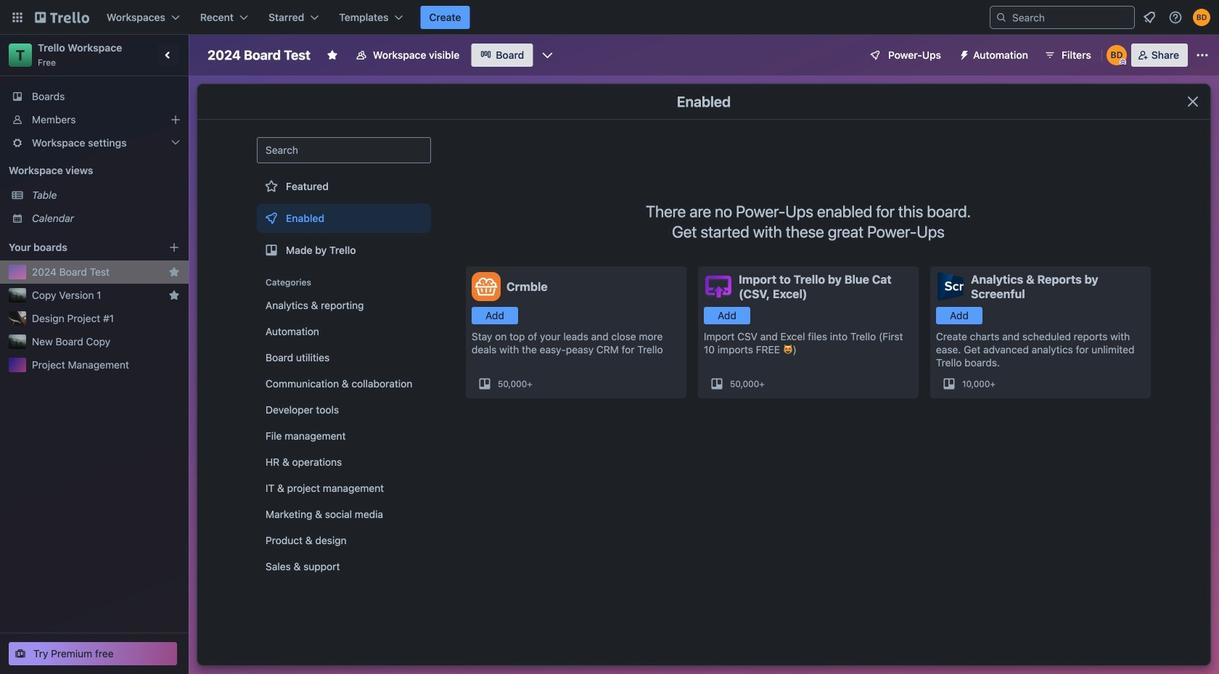 Task type: locate. For each thing, give the bounding box(es) containing it.
0 vertical spatial starred icon image
[[168, 266, 180, 278]]

customize views image
[[540, 48, 555, 62]]

Board name text field
[[200, 44, 318, 67]]

your boards with 5 items element
[[9, 239, 147, 256]]

star or unstar board image
[[327, 49, 338, 61]]

Search text field
[[257, 137, 431, 163]]

barb dwyer (barbdwyer3) image
[[1107, 45, 1127, 65]]

sm image
[[953, 44, 973, 64]]

Search field
[[1007, 7, 1134, 28]]

1 vertical spatial starred icon image
[[168, 290, 180, 301]]

starred icon image
[[168, 266, 180, 278], [168, 290, 180, 301]]



Task type: vqa. For each thing, say whether or not it's contained in the screenshot.
the "Show menu" image
yes



Task type: describe. For each thing, give the bounding box(es) containing it.
add board image
[[168, 242, 180, 253]]

search image
[[996, 12, 1007, 23]]

workspace navigation collapse icon image
[[158, 45, 179, 65]]

open information menu image
[[1168, 10, 1183, 25]]

back to home image
[[35, 6, 89, 29]]

2 starred icon image from the top
[[168, 290, 180, 301]]

this member is an admin of this board. image
[[1120, 59, 1126, 65]]

barb dwyer (barbdwyer3) image
[[1193, 9, 1211, 26]]

show menu image
[[1195, 48, 1210, 62]]

0 notifications image
[[1141, 9, 1158, 26]]

primary element
[[0, 0, 1219, 35]]

1 starred icon image from the top
[[168, 266, 180, 278]]



